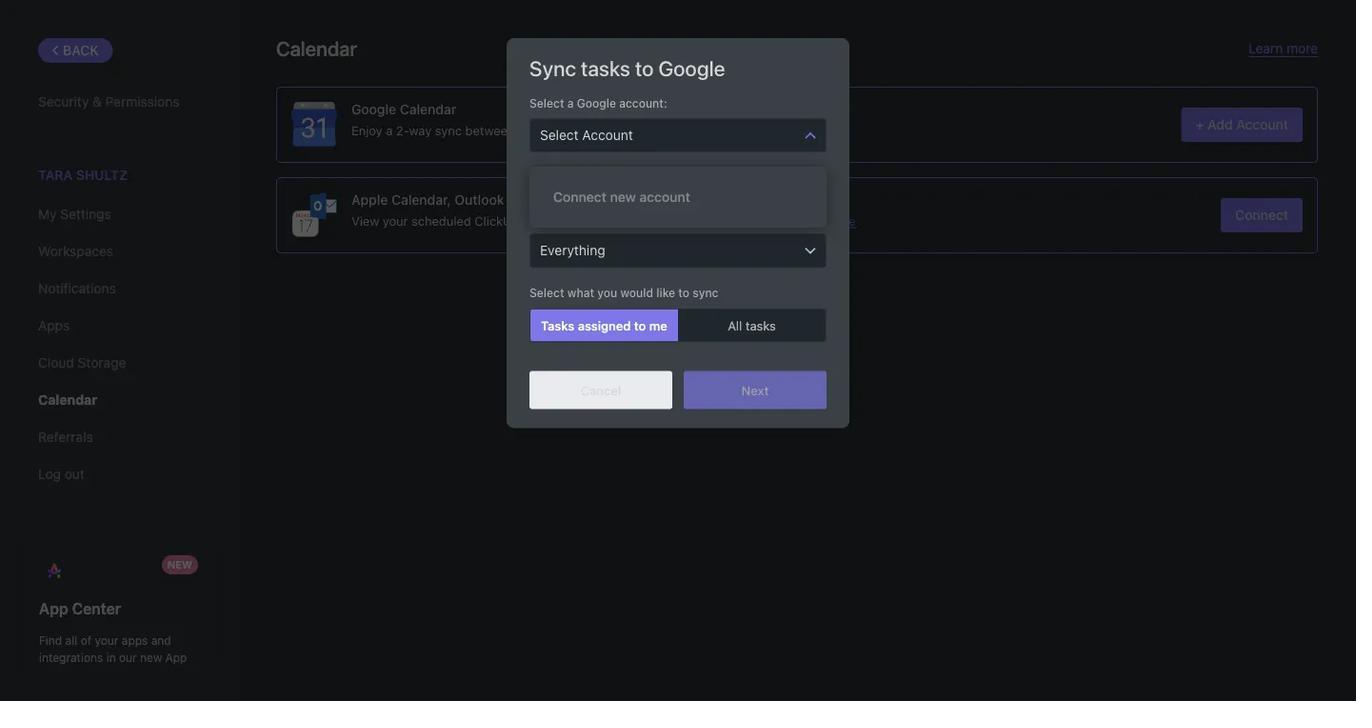 Task type: vqa. For each thing, say whether or not it's contained in the screenshot.
Learn more link related to +
yes



Task type: locate. For each thing, give the bounding box(es) containing it.
between
[[466, 123, 515, 137]]

way inside google calendar enjoy a 2-way sync between your clickup tasks and your google calendar. learn more
[[409, 123, 432, 137]]

select down sync
[[530, 96, 565, 110]]

1 horizontal spatial calendar
[[276, 36, 357, 60]]

notifications link
[[38, 273, 199, 305]]

1 vertical spatial learn
[[786, 123, 818, 137]]

0 vertical spatial learn
[[1249, 40, 1284, 56]]

0 horizontal spatial a
[[386, 123, 393, 137]]

select
[[530, 96, 565, 110], [540, 127, 579, 143], [530, 286, 565, 300]]

apple calendar, outlook view your scheduled clickup tasks inside your calendar with one-way sync. learn more
[[352, 192, 856, 228]]

0 vertical spatial app
[[39, 600, 68, 618]]

no calendars for this user
[[530, 171, 680, 185]]

connect inside button
[[1236, 207, 1289, 223]]

learn right "calendar."
[[786, 123, 818, 137]]

0 vertical spatial connect
[[554, 189, 607, 205]]

your down connect new account
[[595, 214, 620, 228]]

tasks
[[581, 55, 631, 80], [596, 123, 626, 137], [523, 214, 554, 228], [746, 318, 776, 332]]

a up select account
[[568, 96, 574, 110]]

and down account:
[[629, 123, 651, 137]]

all
[[728, 318, 743, 332]]

0 horizontal spatial new
[[140, 651, 162, 664]]

learn more link right "calendar."
[[786, 123, 851, 137]]

learn
[[1249, 40, 1284, 56], [786, 123, 818, 137], [791, 214, 823, 228]]

your up in
[[95, 634, 119, 647]]

scheduled
[[412, 214, 471, 228]]

learn inside apple calendar, outlook view your scheduled clickup tasks inside your calendar with one-way sync. learn more
[[791, 214, 823, 228]]

1 vertical spatial select
[[540, 127, 579, 143]]

to right like
[[679, 286, 690, 300]]

0 vertical spatial a
[[568, 96, 574, 110]]

back
[[63, 42, 99, 58]]

account:
[[620, 96, 668, 110]]

new
[[168, 559, 192, 571]]

0 vertical spatial way
[[409, 123, 432, 137]]

1 vertical spatial more
[[821, 123, 851, 137]]

tasks down select a google account:
[[596, 123, 626, 137]]

learn more link for connect
[[791, 214, 856, 228]]

assigned
[[578, 318, 631, 332]]

learn inside google calendar enjoy a 2-way sync between your clickup tasks and your google calendar. learn more
[[786, 123, 818, 137]]

2 vertical spatial select
[[530, 286, 565, 300]]

more inside apple calendar, outlook view your scheduled clickup tasks inside your calendar with one-way sync. learn more
[[827, 214, 856, 228]]

learn more link for +
[[786, 123, 851, 137]]

app right the our
[[165, 651, 187, 664]]

to
[[635, 55, 654, 80], [629, 212, 640, 225], [679, 286, 690, 300], [634, 318, 646, 332]]

1 horizontal spatial a
[[568, 96, 574, 110]]

2 vertical spatial learn more link
[[791, 214, 856, 228]]

0 horizontal spatial and
[[151, 634, 171, 647]]

1 horizontal spatial and
[[629, 123, 651, 137]]

2 vertical spatial more
[[827, 214, 856, 228]]

1 horizontal spatial way
[[731, 214, 754, 228]]

your inside find all of your apps and integrations in our new app center!
[[95, 634, 119, 647]]

your right the between
[[518, 123, 544, 137]]

learn up + add account
[[1249, 40, 1284, 56]]

0 vertical spatial and
[[629, 123, 651, 137]]

select a google account:
[[530, 96, 668, 110]]

center!
[[39, 668, 79, 681]]

connect
[[554, 189, 607, 205], [1236, 207, 1289, 223]]

0 vertical spatial new
[[610, 189, 636, 205]]

way left 'sync.'
[[731, 214, 754, 228]]

2 vertical spatial learn
[[791, 214, 823, 228]]

0 vertical spatial sync
[[435, 123, 462, 137]]

0 horizontal spatial app
[[39, 600, 68, 618]]

clickup
[[547, 123, 592, 137], [530, 212, 573, 225], [475, 214, 520, 228]]

google up account:
[[659, 55, 726, 80]]

sync left the between
[[435, 123, 462, 137]]

1 vertical spatial way
[[731, 214, 754, 228]]

way
[[409, 123, 432, 137], [731, 214, 754, 228]]

1 vertical spatial calendar
[[400, 101, 457, 117]]

add
[[1208, 117, 1234, 132]]

connect down + add account
[[1236, 207, 1289, 223]]

1 vertical spatial connect
[[1236, 207, 1289, 223]]

workspaces
[[38, 244, 113, 259]]

sync
[[435, 123, 462, 137], [693, 286, 719, 300]]

2 vertical spatial calendar
[[38, 392, 97, 408]]

log out link
[[38, 459, 199, 491]]

1 horizontal spatial app
[[165, 651, 187, 664]]

0 vertical spatial calendar
[[276, 36, 357, 60]]

learn more link
[[1249, 40, 1319, 57], [786, 123, 851, 137], [791, 214, 856, 228]]

0 horizontal spatial calendar
[[38, 392, 97, 408]]

0 vertical spatial more
[[1287, 40, 1319, 56]]

clickup locations to sync:
[[530, 212, 673, 225]]

your down account:
[[654, 123, 680, 137]]

learn right 'sync.'
[[791, 214, 823, 228]]

new right the our
[[140, 651, 162, 664]]

select inside dropdown button
[[540, 127, 579, 143]]

0 horizontal spatial sync
[[435, 123, 462, 137]]

2 horizontal spatial calendar
[[400, 101, 457, 117]]

google
[[659, 55, 726, 80], [577, 96, 616, 110], [352, 101, 396, 117], [683, 123, 724, 137]]

clickup inside google calendar enjoy a 2-way sync between your clickup tasks and your google calendar. learn more
[[547, 123, 592, 137]]

way right enjoy
[[409, 123, 432, 137]]

inside
[[557, 214, 591, 228]]

1 horizontal spatial connect
[[1236, 207, 1289, 223]]

learn more link up + add account
[[1249, 40, 1319, 57]]

would
[[621, 286, 654, 300]]

0 horizontal spatial connect
[[554, 189, 607, 205]]

calendars
[[550, 171, 608, 185]]

1 vertical spatial learn more link
[[786, 123, 851, 137]]

to left the me
[[634, 318, 646, 332]]

sync for what
[[693, 286, 719, 300]]

account inside select account dropdown button
[[583, 127, 633, 143]]

your right view
[[383, 214, 408, 228]]

sync inside google calendar enjoy a 2-way sync between your clickup tasks and your google calendar. learn more
[[435, 123, 462, 137]]

1 vertical spatial sync
[[693, 286, 719, 300]]

new inside find all of your apps and integrations in our new app center!
[[140, 651, 162, 664]]

more inside google calendar enjoy a 2-way sync between your clickup tasks and your google calendar. learn more
[[821, 123, 851, 137]]

clickup down outlook
[[475, 214, 520, 228]]

select left what
[[530, 286, 565, 300]]

0 horizontal spatial account
[[583, 127, 633, 143]]

1 vertical spatial and
[[151, 634, 171, 647]]

to for google
[[635, 55, 654, 80]]

select account
[[540, 127, 633, 143]]

apps link
[[38, 310, 199, 342]]

app
[[39, 600, 68, 618], [165, 651, 187, 664]]

tasks assigned to me
[[541, 318, 668, 332]]

select up 'calendars' on the left of the page
[[540, 127, 579, 143]]

clickup down select a google account:
[[547, 123, 592, 137]]

tasks left inside
[[523, 214, 554, 228]]

center
[[72, 600, 121, 618]]

sync right like
[[693, 286, 719, 300]]

connect down 'calendars' on the left of the page
[[554, 189, 607, 205]]

a
[[568, 96, 574, 110], [386, 123, 393, 137]]

new
[[610, 189, 636, 205], [140, 651, 162, 664]]

to for me
[[634, 318, 646, 332]]

a left 2-
[[386, 123, 393, 137]]

a inside google calendar enjoy a 2-way sync between your clickup tasks and your google calendar. learn more
[[386, 123, 393, 137]]

learn for +
[[786, 123, 818, 137]]

connect for connect
[[1236, 207, 1289, 223]]

and
[[629, 123, 651, 137], [151, 634, 171, 647]]

calendar
[[623, 214, 673, 228]]

new down for
[[610, 189, 636, 205]]

select for select account
[[540, 127, 579, 143]]

sync for calendar
[[435, 123, 462, 137]]

0 vertical spatial select
[[530, 96, 565, 110]]

1 vertical spatial a
[[386, 123, 393, 137]]

your
[[518, 123, 544, 137], [654, 123, 680, 137], [383, 214, 408, 228], [595, 214, 620, 228], [95, 634, 119, 647]]

workspaces link
[[38, 236, 199, 268]]

user
[[655, 171, 680, 185]]

1 vertical spatial new
[[140, 651, 162, 664]]

google left "calendar."
[[683, 123, 724, 137]]

account down select a google account:
[[583, 127, 633, 143]]

account right add
[[1237, 117, 1289, 132]]

1 vertical spatial app
[[165, 651, 187, 664]]

sync:
[[643, 212, 673, 225]]

and right apps
[[151, 634, 171, 647]]

+ add account
[[1196, 117, 1289, 132]]

calendar link
[[38, 384, 199, 417]]

to left the sync:
[[629, 212, 640, 225]]

sync.
[[757, 214, 788, 228]]

view
[[352, 214, 379, 228]]

1 horizontal spatial account
[[1237, 117, 1289, 132]]

clickup inside apple calendar, outlook view your scheduled clickup tasks inside your calendar with one-way sync. learn more
[[475, 214, 520, 228]]

1 horizontal spatial sync
[[693, 286, 719, 300]]

0 horizontal spatial way
[[409, 123, 432, 137]]

learn more link right 'sync.'
[[791, 214, 856, 228]]

calendar.
[[728, 123, 782, 137]]

app up find
[[39, 600, 68, 618]]

to up account:
[[635, 55, 654, 80]]

clickup down no
[[530, 212, 573, 225]]



Task type: describe. For each thing, give the bounding box(es) containing it.
no
[[530, 171, 546, 185]]

permissions
[[105, 94, 180, 110]]

more for connect
[[827, 214, 856, 228]]

connect button
[[1222, 198, 1304, 233]]

outlook
[[455, 192, 505, 207]]

for
[[611, 171, 627, 185]]

apple
[[352, 192, 388, 207]]

security & permissions link
[[38, 86, 199, 118]]

google calendar enjoy a 2-way sync between your clickup tasks and your google calendar. learn more
[[352, 101, 851, 137]]

my settings
[[38, 206, 111, 222]]

security
[[38, 94, 89, 110]]

log
[[38, 467, 61, 482]]

+
[[1196, 117, 1205, 132]]

select for select a google account:
[[530, 96, 565, 110]]

referrals link
[[38, 421, 199, 454]]

all
[[65, 634, 77, 647]]

with
[[677, 214, 701, 228]]

select for select what you would like to sync
[[530, 286, 565, 300]]

all tasks
[[728, 318, 776, 332]]

find all of your apps and integrations in our new app center!
[[39, 634, 187, 681]]

app inside find all of your apps and integrations in our new app center!
[[165, 651, 187, 664]]

me
[[650, 318, 668, 332]]

tara shultz
[[38, 167, 128, 183]]

out
[[65, 467, 85, 482]]

learn more
[[1249, 40, 1319, 56]]

tasks right the all
[[746, 318, 776, 332]]

google up select account
[[577, 96, 616, 110]]

this
[[631, 171, 652, 185]]

tasks
[[541, 318, 575, 332]]

&
[[92, 94, 102, 110]]

back link
[[38, 38, 113, 63]]

calendar inside google calendar enjoy a 2-way sync between your clickup tasks and your google calendar. learn more
[[400, 101, 457, 117]]

cloud storage
[[38, 355, 126, 371]]

cancel button
[[530, 371, 673, 409]]

what
[[568, 286, 595, 300]]

locations
[[576, 212, 626, 225]]

referrals
[[38, 429, 93, 445]]

google up enjoy
[[352, 101, 396, 117]]

more for +
[[821, 123, 851, 137]]

way inside apple calendar, outlook view your scheduled clickup tasks inside your calendar with one-way sync. learn more
[[731, 214, 754, 228]]

and inside find all of your apps and integrations in our new app center!
[[151, 634, 171, 647]]

tasks up select a google account:
[[581, 55, 631, 80]]

app center
[[39, 600, 121, 618]]

settings
[[60, 206, 111, 222]]

my settings link
[[38, 198, 199, 231]]

my
[[38, 206, 57, 222]]

log out
[[38, 467, 85, 482]]

security & permissions
[[38, 94, 180, 110]]

enjoy
[[352, 123, 383, 137]]

integrations
[[39, 651, 103, 664]]

shultz
[[76, 167, 128, 183]]

tara
[[38, 167, 73, 183]]

apps
[[122, 634, 148, 647]]

account
[[640, 189, 691, 205]]

select account button
[[530, 118, 827, 153]]

one-
[[704, 214, 731, 228]]

cloud
[[38, 355, 74, 371]]

1 horizontal spatial new
[[610, 189, 636, 205]]

storage
[[78, 355, 126, 371]]

sync
[[530, 55, 576, 80]]

tasks inside apple calendar, outlook view your scheduled clickup tasks inside your calendar with one-way sync. learn more
[[523, 214, 554, 228]]

calendar,
[[392, 192, 451, 207]]

learn for connect
[[791, 214, 823, 228]]

and inside google calendar enjoy a 2-way sync between your clickup tasks and your google calendar. learn more
[[629, 123, 651, 137]]

2-
[[396, 123, 409, 137]]

0 vertical spatial learn more link
[[1249, 40, 1319, 57]]

select what you would like to sync
[[530, 286, 719, 300]]

apps
[[38, 318, 70, 334]]

you
[[598, 286, 618, 300]]

sync tasks to google
[[530, 55, 726, 80]]

to for sync:
[[629, 212, 640, 225]]

our
[[119, 651, 137, 664]]

of
[[81, 634, 92, 647]]

in
[[106, 651, 116, 664]]

tasks inside google calendar enjoy a 2-way sync between your clickup tasks and your google calendar. learn more
[[596, 123, 626, 137]]

find
[[39, 634, 62, 647]]

connect new account
[[554, 189, 691, 205]]

cloud storage link
[[38, 347, 199, 379]]

notifications
[[38, 281, 116, 297]]

cancel
[[581, 383, 622, 397]]

like
[[657, 286, 676, 300]]

connect for connect new account
[[554, 189, 607, 205]]



